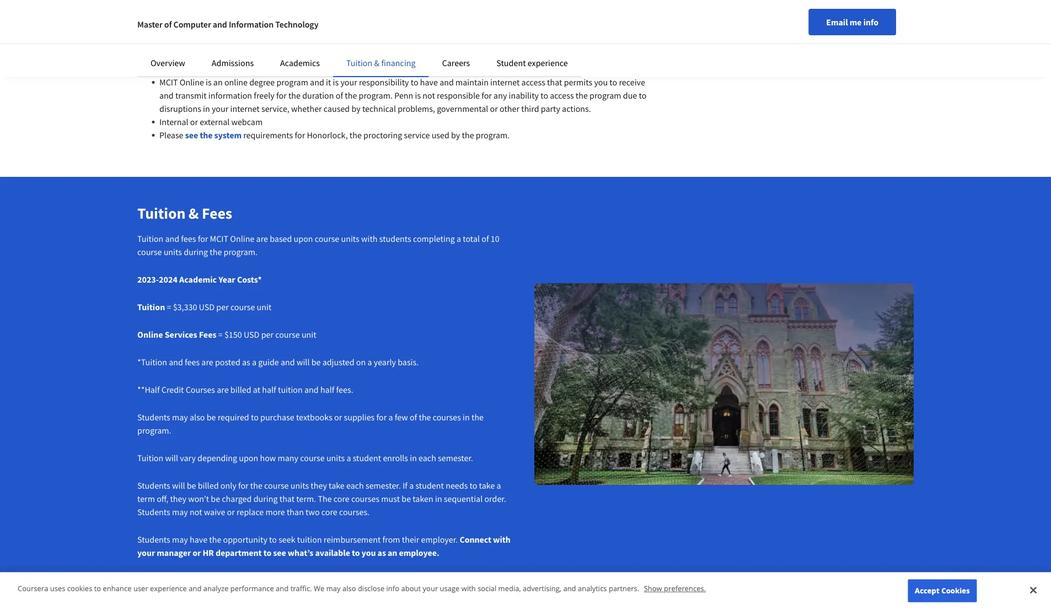 Task type: vqa. For each thing, say whether or not it's contained in the screenshot.
Price comparison tab Tab List
no



Task type: locate. For each thing, give the bounding box(es) containing it.
& for financing
[[374, 57, 380, 68]]

requirements
[[243, 130, 293, 141]]

2 vertical spatial online
[[137, 329, 163, 340]]

0 vertical spatial courses
[[433, 412, 461, 423]]

governmental
[[437, 103, 488, 114]]

2 vertical spatial with
[[461, 584, 476, 594]]

be left the adjusted
[[311, 357, 321, 368]]

is up problems,
[[415, 90, 421, 101]]

it
[[326, 77, 331, 88]]

0 horizontal spatial take
[[329, 480, 345, 491]]

academics link
[[280, 57, 320, 68]]

1 vertical spatial internet
[[230, 103, 260, 114]]

students down **half
[[137, 412, 170, 423]]

$150
[[224, 329, 242, 340]]

service,
[[261, 103, 289, 114]]

and
[[213, 19, 227, 30], [310, 77, 324, 88], [440, 77, 454, 88], [159, 90, 174, 101], [165, 233, 179, 244], [169, 357, 183, 368], [281, 357, 295, 368], [304, 384, 319, 395], [189, 584, 201, 594], [276, 584, 289, 594], [563, 584, 576, 594]]

not inside technology requirements mcit online is an online degree program and it is your responsibility to have and maintain internet access that permits you to receive and transmit information freely for the duration of the program. penn is not responsible for any inability to access the program due to disruptions in your internet service, whether caused by technical problems, governmental or other third party actions. internal or external webcam please see the system requirements for honorlock, the proctoring service used by the program.
[[423, 90, 435, 101]]

costs*
[[237, 274, 262, 285]]

1 take from the left
[[329, 480, 345, 491]]

have inside technology requirements mcit online is an online degree program and it is your responsibility to have and maintain internet access that permits you to receive and transmit information freely for the duration of the program. penn is not responsible for any inability to access the program due to disruptions in your internet service, whether caused by technical problems, governmental or other third party actions. internal or external webcam please see the system requirements for honorlock, the proctoring service used by the program.
[[420, 77, 438, 88]]

online inside the tuition and fees for mcit online are based upon course units with students completing a total of 10 course units during the program.
[[230, 233, 254, 244]]

units left students
[[341, 233, 359, 244]]

1 vertical spatial mcit
[[210, 233, 228, 244]]

1 vertical spatial will
[[165, 453, 178, 464]]

and inside the tuition and fees for mcit online are based upon course units with students completing a total of 10 course units during the program.
[[165, 233, 179, 244]]

2 horizontal spatial are
[[256, 233, 268, 244]]

program down academics
[[276, 77, 308, 88]]

tuition for reimbursement
[[297, 534, 322, 545]]

program. up "costs*"
[[224, 246, 258, 258]]

1 vertical spatial experience
[[150, 584, 187, 594]]

inability
[[509, 90, 539, 101]]

are for posted
[[201, 357, 213, 368]]

to right required
[[251, 412, 259, 423]]

0 horizontal spatial are
[[201, 357, 213, 368]]

0 vertical spatial fees
[[202, 204, 232, 223]]

two
[[306, 507, 320, 518]]

honorlock,
[[307, 130, 348, 141]]

their
[[402, 534, 419, 545]]

will left "vary"
[[165, 453, 178, 464]]

technical
[[362, 103, 396, 114]]

1 vertical spatial fees
[[185, 357, 200, 368]]

0 horizontal spatial half
[[262, 384, 276, 395]]

may inside 'students will be billed only for the course units they take each semester. if a student needs to take a term off, they won't be charged during that term. the core courses must be taken in sequential order. students may not waive or replace more than two core courses.'
[[172, 507, 188, 518]]

that left permits
[[547, 77, 562, 88]]

fees down tuition & fees
[[181, 233, 196, 244]]

0 horizontal spatial with
[[361, 233, 377, 244]]

will
[[297, 357, 310, 368], [165, 453, 178, 464], [172, 480, 185, 491]]

1 vertical spatial you
[[362, 548, 376, 559]]

used
[[432, 130, 449, 141]]

1 horizontal spatial with
[[461, 584, 476, 594]]

1 vertical spatial fees
[[199, 329, 216, 340]]

0 vertical spatial &
[[374, 57, 380, 68]]

maintain
[[456, 77, 489, 88]]

the inside 'students will be billed only for the course units they take each semester. if a student needs to take a term off, they won't be charged during that term. the core courses must be taken in sequential order. students may not waive or replace more than two core courses.'
[[250, 480, 262, 491]]

usd
[[199, 302, 215, 313], [244, 329, 259, 340]]

courses
[[433, 412, 461, 423], [351, 494, 379, 505]]

to left seek
[[269, 534, 277, 545]]

1 horizontal spatial they
[[311, 480, 327, 491]]

a left total on the top left of page
[[457, 233, 461, 244]]

is right it
[[333, 77, 339, 88]]

students inside students may also be required to purchase textbooks or supplies for a few of the courses in the program.
[[137, 412, 170, 423]]

info left about
[[386, 584, 399, 594]]

to up penn
[[411, 77, 418, 88]]

to down reimbursement
[[352, 548, 360, 559]]

see inside connect with your manager or hr department to see what's available to you as an employee.
[[273, 548, 286, 559]]

based
[[270, 233, 292, 244]]

internet up webcam
[[230, 103, 260, 114]]

= left the $150
[[218, 329, 223, 340]]

2 horizontal spatial with
[[493, 534, 511, 545]]

an down from
[[388, 548, 397, 559]]

hr
[[203, 548, 214, 559]]

course up more
[[264, 480, 289, 491]]

1 horizontal spatial program
[[590, 90, 621, 101]]

1 vertical spatial see
[[273, 548, 286, 559]]

your up external
[[212, 103, 228, 114]]

0 horizontal spatial experience
[[150, 584, 187, 594]]

receive
[[619, 77, 645, 88]]

your inside privacy alert dialog
[[423, 584, 438, 594]]

0 vertical spatial an
[[213, 77, 223, 88]]

take up order. on the left of the page
[[479, 480, 495, 491]]

$3,330
[[173, 302, 197, 313]]

fees up courses
[[185, 357, 200, 368]]

0 horizontal spatial during
[[184, 246, 208, 258]]

billed left at
[[230, 384, 251, 395]]

are left posted
[[201, 357, 213, 368]]

guide
[[258, 357, 279, 368]]

fees
[[202, 204, 232, 223], [199, 329, 216, 340]]

also inside privacy alert dialog
[[342, 584, 356, 594]]

may right we
[[326, 584, 341, 594]]

& for fees
[[189, 204, 199, 223]]

a inside the tuition and fees for mcit online are based upon course units with students completing a total of 10 course units during the program.
[[457, 233, 461, 244]]

degree
[[249, 77, 275, 88]]

1 half from the left
[[262, 384, 276, 395]]

not up problems,
[[423, 90, 435, 101]]

0 vertical spatial per
[[216, 302, 229, 313]]

0 horizontal spatial access
[[521, 77, 545, 88]]

1 horizontal spatial you
[[594, 77, 608, 88]]

admissions link
[[212, 57, 254, 68]]

4 students from the top
[[137, 534, 170, 545]]

manager
[[157, 548, 191, 559]]

you inside connect with your manager or hr department to see what's available to you as an employee.
[[362, 548, 376, 559]]

program. inside the tuition and fees for mcit online are based upon course units with students completing a total of 10 course units during the program.
[[224, 246, 258, 258]]

as right posted
[[242, 357, 250, 368]]

will inside 'students will be billed only for the course units they take each semester. if a student needs to take a term off, they won't be charged during that term. the core courses must be taken in sequential order. students may not waive or replace more than two core courses.'
[[172, 480, 185, 491]]

an
[[213, 77, 223, 88], [388, 548, 397, 559]]

program left due
[[590, 90, 621, 101]]

fees inside the tuition and fees for mcit online are based upon course units with students completing a total of 10 course units during the program.
[[181, 233, 196, 244]]

0 vertical spatial not
[[423, 90, 435, 101]]

students may have the opportunity to seek tuition reimbursement from their employer.
[[137, 534, 460, 545]]

2 students from the top
[[137, 480, 170, 491]]

1 vertical spatial an
[[388, 548, 397, 559]]

for
[[276, 90, 287, 101], [481, 90, 492, 101], [295, 130, 305, 141], [198, 233, 208, 244], [376, 412, 387, 423], [238, 480, 249, 491]]

0 vertical spatial technology
[[275, 19, 318, 30]]

with inside connect with your manager or hr department to see what's available to you as an employee.
[[493, 534, 511, 545]]

and left traffic.
[[276, 584, 289, 594]]

with
[[361, 233, 377, 244], [493, 534, 511, 545], [461, 584, 476, 594]]

upon right based
[[294, 233, 313, 244]]

0 vertical spatial online
[[180, 77, 204, 88]]

of inside the tuition and fees for mcit online are based upon course units with students completing a total of 10 course units during the program.
[[482, 233, 489, 244]]

unit up "*tuition and fees are posted as a guide and will be adjusted on a yearly basis."
[[302, 329, 316, 340]]

1 horizontal spatial not
[[423, 90, 435, 101]]

2023 up notification: at the left top of the page
[[261, 17, 278, 28]]

of inside students may also be required to purchase textbooks or supplies for a few of the courses in the program.
[[410, 412, 417, 423]]

1 horizontal spatial also
[[342, 584, 356, 594]]

half
[[262, 384, 276, 395], [320, 384, 334, 395]]

may left waive
[[172, 507, 188, 518]]

of up caused on the left top
[[336, 90, 343, 101]]

mcit up the year
[[210, 233, 228, 244]]

also left disclose
[[342, 584, 356, 594]]

info inside button
[[863, 17, 878, 28]]

0 horizontal spatial 2023
[[261, 17, 278, 28]]

1 vertical spatial semester.
[[366, 480, 401, 491]]

tuition down "*tuition and fees are posted as a guide and will be adjusted on a yearly basis."
[[278, 384, 303, 395]]

may down credit on the bottom
[[172, 412, 188, 423]]

tuition inside the tuition and fees for mcit online are based upon course units with students completing a total of 10 course units during the program.
[[137, 233, 163, 244]]

each up courses.
[[346, 480, 364, 491]]

that inside 'students will be billed only for the course units they take each semester. if a student needs to take a term off, they won't be charged during that term. the core courses must be taken in sequential order. students may not waive or replace more than two core courses.'
[[279, 494, 295, 505]]

accept
[[915, 586, 940, 596]]

may inside privacy alert dialog
[[326, 584, 341, 594]]

student left enrolls
[[353, 453, 381, 464]]

2 horizontal spatial online
[[230, 233, 254, 244]]

experience up permits
[[528, 57, 568, 68]]

0 vertical spatial that
[[547, 77, 562, 88]]

semester. up the needs on the bottom of the page
[[438, 453, 473, 464]]

or left hr
[[193, 548, 201, 559]]

or left supplies at the bottom left of the page
[[334, 412, 342, 423]]

a inside students may also be required to purchase textbooks or supplies for a few of the courses in the program.
[[388, 412, 393, 423]]

1 vertical spatial core
[[321, 507, 337, 518]]

2 take from the left
[[479, 480, 495, 491]]

in
[[203, 103, 210, 114], [463, 412, 470, 423], [410, 453, 417, 464], [435, 494, 442, 505]]

half left fees.
[[320, 384, 334, 395]]

for down tuition & fees
[[198, 233, 208, 244]]

will for only
[[172, 480, 185, 491]]

1 horizontal spatial take
[[479, 480, 495, 491]]

an down requirements on the top
[[213, 77, 223, 88]]

0 vertical spatial each
[[419, 453, 436, 464]]

1 vertical spatial =
[[218, 329, 223, 340]]

0 vertical spatial during
[[184, 246, 208, 258]]

1 vertical spatial upon
[[239, 453, 258, 464]]

see down seek
[[273, 548, 286, 559]]

0 vertical spatial they
[[311, 480, 327, 491]]

cookies
[[941, 586, 970, 596]]

are right courses
[[217, 384, 229, 395]]

0 vertical spatial tuition
[[278, 384, 303, 395]]

connect with your manager or hr department to see what's available to you as an employee.
[[137, 534, 511, 559]]

1 horizontal spatial &
[[374, 57, 380, 68]]

cookies
[[67, 584, 92, 594]]

basis.
[[398, 357, 419, 368]]

taken
[[413, 494, 433, 505]]

2 horizontal spatial is
[[415, 90, 421, 101]]

mcit inside technology requirements mcit online is an online degree program and it is your responsibility to have and maintain internet access that permits you to receive and transmit information freely for the duration of the program. penn is not responsible for any inability to access the program due to disruptions in your internet service, whether caused by technical problems, governmental or other third party actions. internal or external webcam please see the system requirements for honorlock, the proctoring service used by the program.
[[159, 77, 178, 88]]

1 students from the top
[[137, 412, 170, 423]]

0 horizontal spatial also
[[190, 412, 205, 423]]

with right "connect"
[[493, 534, 511, 545]]

tuition
[[346, 57, 372, 68], [137, 204, 185, 223], [137, 233, 163, 244], [137, 302, 165, 313], [137, 453, 163, 464]]

services
[[165, 329, 197, 340]]

0 vertical spatial have
[[420, 77, 438, 88]]

courses
[[186, 384, 215, 395]]

1 horizontal spatial each
[[419, 453, 436, 464]]

2 vertical spatial will
[[172, 480, 185, 491]]

enrolls
[[383, 453, 408, 464]]

0 horizontal spatial technology
[[137, 61, 193, 75]]

few
[[395, 412, 408, 423]]

have up hr
[[190, 534, 207, 545]]

0 horizontal spatial mcit
[[159, 77, 178, 88]]

0 vertical spatial info
[[863, 17, 878, 28]]

0 vertical spatial are
[[256, 233, 268, 244]]

with inside privacy alert dialog
[[461, 584, 476, 594]]

your right about
[[423, 584, 438, 594]]

each right enrolls
[[419, 453, 436, 464]]

students up term
[[137, 480, 170, 491]]

internal
[[159, 116, 188, 127]]

per up guide
[[261, 329, 274, 340]]

fees.
[[336, 384, 353, 395]]

total
[[463, 233, 480, 244]]

with inside the tuition and fees for mcit online are based upon course units with students completing a total of 10 course units during the program.
[[361, 233, 377, 244]]

1 vertical spatial &
[[189, 204, 199, 223]]

2 half from the left
[[320, 384, 334, 395]]

2,
[[252, 17, 259, 28]]

fees
[[181, 233, 196, 244], [185, 357, 200, 368]]

department
[[216, 548, 262, 559]]

with left the social
[[461, 584, 476, 594]]

1 horizontal spatial is
[[333, 77, 339, 88]]

2 vertical spatial are
[[217, 384, 229, 395]]

1 vertical spatial online
[[230, 233, 254, 244]]

tuition for tuition will vary depending upon how many course units a student enrolls in each semester.
[[137, 453, 163, 464]]

tuition
[[278, 384, 303, 395], [297, 534, 322, 545]]

online inside technology requirements mcit online is an online degree program and it is your responsibility to have and maintain internet access that permits you to receive and transmit information freely for the duration of the program. penn is not responsible for any inability to access the program due to disruptions in your internet service, whether caused by technical problems, governmental or other third party actions. internal or external webcam please see the system requirements for honorlock, the proctoring service used by the program.
[[180, 77, 204, 88]]

your left manager
[[137, 548, 155, 559]]

by right used
[[451, 130, 460, 141]]

1 vertical spatial they
[[170, 494, 186, 505]]

supplies
[[344, 412, 375, 423]]

take up the
[[329, 480, 345, 491]]

fees for for
[[181, 233, 196, 244]]

courses.
[[339, 507, 370, 518]]

students for students may also be required to purchase textbooks or supplies for a few of the courses in the program.
[[137, 412, 170, 423]]

in inside 'students will be billed only for the course units they take each semester. if a student needs to take a term off, they won't be charged during that term. the core courses must be taken in sequential order. students may not waive or replace more than two core courses.'
[[435, 494, 442, 505]]

2023 right "15,"
[[348, 30, 365, 41]]

1 horizontal spatial as
[[378, 548, 386, 559]]

online services fees = $150 usd per course unit
[[137, 329, 316, 340]]

info right me
[[863, 17, 878, 28]]

usd right $3,330
[[199, 302, 215, 313]]

0 vertical spatial core
[[334, 494, 350, 505]]

students may also be required to purchase textbooks or supplies for a few of the courses in the program.
[[137, 412, 484, 436]]

actions.
[[562, 103, 591, 114]]

0 horizontal spatial each
[[346, 480, 364, 491]]

academics
[[280, 57, 320, 68]]

also inside students may also be required to purchase textbooks or supplies for a few of the courses in the program.
[[190, 412, 205, 423]]

you
[[594, 77, 608, 88], [362, 548, 376, 559]]

during inside the tuition and fees for mcit online are based upon course units with students completing a total of 10 course units during the program.
[[184, 246, 208, 258]]

are left based
[[256, 233, 268, 244]]

a down supplies at the bottom left of the page
[[347, 453, 351, 464]]

0 horizontal spatial billed
[[198, 480, 219, 491]]

1 horizontal spatial billed
[[230, 384, 251, 395]]

1 horizontal spatial an
[[388, 548, 397, 559]]

completing
[[413, 233, 455, 244]]

not
[[423, 90, 435, 101], [190, 507, 202, 518]]

as down from
[[378, 548, 386, 559]]

0 horizontal spatial you
[[362, 548, 376, 559]]

per up the online services fees = $150 usd per course unit
[[216, 302, 229, 313]]

each
[[419, 453, 436, 464], [346, 480, 364, 491]]

disruptions
[[159, 103, 201, 114]]

experience right user
[[150, 584, 187, 594]]

fees for services
[[199, 329, 216, 340]]

1 horizontal spatial student
[[416, 480, 444, 491]]

unit down "costs*"
[[257, 302, 272, 313]]

1 horizontal spatial courses
[[433, 412, 461, 423]]

1 vertical spatial during
[[253, 494, 278, 505]]

that inside technology requirements mcit online is an online degree program and it is your responsibility to have and maintain internet access that permits you to receive and transmit information freely for the duration of the program. penn is not responsible for any inability to access the program due to disruptions in your internet service, whether caused by technical problems, governmental or other third party actions. internal or external webcam please see the system requirements for honorlock, the proctoring service used by the program.
[[547, 77, 562, 88]]

0 vertical spatial program
[[276, 77, 308, 88]]

0 vertical spatial experience
[[528, 57, 568, 68]]

student inside 'students will be billed only for the course units they take each semester. if a student needs to take a term off, they won't be charged during that term. the core courses must be taken in sequential order. students may not waive or replace more than two core courses.'
[[416, 480, 444, 491]]

0 vertical spatial will
[[297, 357, 310, 368]]

by right caused on the left top
[[352, 103, 360, 114]]

1 vertical spatial not
[[190, 507, 202, 518]]

of right the few
[[410, 412, 417, 423]]

posted
[[215, 357, 240, 368]]

billed
[[230, 384, 251, 395], [198, 480, 219, 491]]

they up the
[[311, 480, 327, 491]]

off,
[[157, 494, 168, 505]]

tuition for tuition & financing
[[346, 57, 372, 68]]

internet up any
[[490, 77, 520, 88]]

1 vertical spatial courses
[[351, 494, 379, 505]]

may
[[172, 412, 188, 423], [172, 507, 188, 518], [172, 534, 188, 545], [326, 584, 341, 594]]

semester. up must
[[366, 480, 401, 491]]

experience inside privacy alert dialog
[[150, 584, 187, 594]]

term.
[[296, 494, 316, 505]]

required
[[218, 412, 249, 423]]

1 horizontal spatial during
[[253, 494, 278, 505]]

1 horizontal spatial 2023
[[348, 30, 365, 41]]

that
[[547, 77, 562, 88], [279, 494, 295, 505]]

course
[[315, 233, 339, 244], [137, 246, 162, 258], [230, 302, 255, 313], [275, 329, 300, 340], [300, 453, 325, 464], [264, 480, 289, 491]]

tuition for tuition = $3,330 usd per course unit
[[137, 302, 165, 313]]

or down charged
[[227, 507, 235, 518]]

also down courses
[[190, 412, 205, 423]]

1 vertical spatial also
[[342, 584, 356, 594]]

1 horizontal spatial that
[[547, 77, 562, 88]]

1 horizontal spatial experience
[[528, 57, 568, 68]]

0 horizontal spatial courses
[[351, 494, 379, 505]]

information
[[208, 90, 252, 101]]

traffic.
[[290, 584, 312, 594]]

tuition up what's
[[297, 534, 322, 545]]

0 horizontal spatial semester.
[[366, 480, 401, 491]]

0 vertical spatial upon
[[294, 233, 313, 244]]

1 vertical spatial as
[[378, 548, 386, 559]]

online
[[180, 77, 204, 88], [230, 233, 254, 244], [137, 329, 163, 340]]

core
[[334, 494, 350, 505], [321, 507, 337, 518]]

10
[[491, 233, 499, 244]]

with left students
[[361, 233, 377, 244]]

0 vertical spatial fees
[[181, 233, 196, 244]]

1 horizontal spatial see
[[273, 548, 286, 559]]

0 vertical spatial internet
[[490, 77, 520, 88]]

3 students from the top
[[137, 507, 170, 518]]

online up *tuition
[[137, 329, 163, 340]]

1 horizontal spatial per
[[261, 329, 274, 340]]

have
[[420, 77, 438, 88], [190, 534, 207, 545]]

in inside students may also be required to purchase textbooks or supplies for a few of the courses in the program.
[[463, 412, 470, 423]]



Task type: describe. For each thing, give the bounding box(es) containing it.
and left analytics
[[563, 584, 576, 594]]

master of computer and information technology
[[137, 19, 318, 30]]

your right it
[[340, 77, 357, 88]]

1 vertical spatial usd
[[244, 329, 259, 340]]

coursera uses cookies to enhance user experience and analyze performance and traffic. we may also disclose info about your usage with social media, advertising, and analytics partners. show preferences.
[[18, 584, 706, 594]]

course right based
[[315, 233, 339, 244]]

for inside 'students will be billed only for the course units they take each semester. if a student needs to take a term off, they won't be charged during that term. the core courses must be taken in sequential order. students may not waive or replace more than two core courses.'
[[238, 480, 249, 491]]

student experience
[[496, 57, 568, 68]]

course up 2023-
[[137, 246, 162, 258]]

**half
[[137, 384, 160, 395]]

or inside students may also be required to purchase textbooks or supplies for a few of the courses in the program.
[[334, 412, 342, 423]]

info inside privacy alert dialog
[[386, 584, 399, 594]]

to inside students may also be required to purchase textbooks or supplies for a few of the courses in the program.
[[251, 412, 259, 423]]

reimbursement
[[324, 534, 381, 545]]

of inside technology requirements mcit online is an online degree program and it is your responsibility to have and maintain internet access that permits you to receive and transmit information freely for the duration of the program. penn is not responsible for any inability to access the program due to disruptions in your internet service, whether caused by technical problems, governmental or other third party actions. internal or external webcam please see the system requirements for honorlock, the proctoring service used by the program.
[[336, 90, 343, 101]]

tuition & financing
[[346, 57, 416, 68]]

your inside connect with your manager or hr department to see what's available to you as an employee.
[[137, 548, 155, 559]]

0 horizontal spatial online
[[137, 329, 163, 340]]

tuition for tuition and fees for mcit online are based upon course units with students completing a total of 10 course units during the program.
[[137, 233, 163, 244]]

course down "costs*"
[[230, 302, 255, 313]]

disclose
[[358, 584, 384, 594]]

a up order. on the left of the page
[[497, 480, 501, 491]]

program. inside students may also be required to purchase textbooks or supplies for a few of the courses in the program.
[[137, 425, 171, 436]]

proctoring
[[363, 130, 402, 141]]

party
[[541, 103, 560, 114]]

we
[[314, 584, 324, 594]]

course inside 'students will be billed only for the course units they take each semester. if a student needs to take a term off, they won't be charged during that term. the core courses must be taken in sequential order. students may not waive or replace more than two core courses.'
[[264, 480, 289, 491]]

social
[[478, 584, 496, 594]]

overview link
[[151, 57, 185, 68]]

for down whether
[[295, 130, 305, 141]]

tuition for and
[[278, 384, 303, 395]]

permits
[[564, 77, 592, 88]]

each inside 'students will be billed only for the course units they take each semester. if a student needs to take a term off, they won't be charged during that term. the core courses must be taken in sequential order. students may not waive or replace more than two core courses.'
[[346, 480, 364, 491]]

and up the "disruptions"
[[159, 90, 174, 101]]

units inside 'students will be billed only for the course units they take each semester. if a student needs to take a term off, they won't be charged during that term. the core courses must be taken in sequential order. students may not waive or replace more than two core courses.'
[[290, 480, 309, 491]]

fees for &
[[202, 204, 232, 223]]

to inside 'students will be billed only for the course units they take each semester. if a student needs to take a term off, they won't be charged during that term. the core courses must be taken in sequential order. students may not waive or replace more than two core courses.'
[[470, 480, 477, 491]]

to down "opportunity"
[[263, 548, 271, 559]]

you inside technology requirements mcit online is an online degree program and it is your responsibility to have and maintain internet access that permits you to receive and transmit information freely for the duration of the program. penn is not responsible for any inability to access the program due to disruptions in your internet service, whether caused by technical problems, governmental or other third party actions. internal or external webcam please see the system requirements for honorlock, the proctoring service used by the program.
[[594, 77, 608, 88]]

opportunity
[[223, 534, 267, 545]]

1 vertical spatial unit
[[302, 329, 316, 340]]

online
[[224, 77, 248, 88]]

1 horizontal spatial =
[[218, 329, 223, 340]]

about
[[401, 584, 421, 594]]

than
[[287, 507, 304, 518]]

an inside technology requirements mcit online is an online degree program and it is your responsibility to have and maintain internet access that permits you to receive and transmit information freely for the duration of the program. penn is not responsible for any inability to access the program due to disruptions in your internet service, whether caused by technical problems, governmental or other third party actions. internal or external webcam please see the system requirements for honorlock, the proctoring service used by the program.
[[213, 77, 223, 88]]

penn
[[394, 90, 413, 101]]

for inside students may also be required to purchase textbooks or supplies for a few of the courses in the program.
[[376, 412, 387, 423]]

course right many
[[300, 453, 325, 464]]

a right if
[[409, 480, 414, 491]]

or inside connect with your manager or hr department to see what's available to you as an employee.
[[193, 548, 201, 559]]

see inside technology requirements mcit online is an online degree program and it is your responsibility to have and maintain internet access that permits you to receive and transmit information freely for the duration of the program. penn is not responsible for any inability to access the program due to disruptions in your internet service, whether caused by technical problems, governmental or other third party actions. internal or external webcam please see the system requirements for honorlock, the proctoring service used by the program.
[[185, 130, 198, 141]]

and up "textbooks"
[[304, 384, 319, 395]]

0 horizontal spatial is
[[206, 77, 212, 88]]

what's
[[288, 548, 313, 559]]

careers
[[442, 57, 470, 68]]

0 horizontal spatial =
[[167, 302, 171, 313]]

of right master
[[164, 19, 172, 30]]

be inside students may also be required to purchase textbooks or supplies for a few of the courses in the program.
[[207, 412, 216, 423]]

an inside connect with your manager or hr department to see what's available to you as an employee.
[[388, 548, 397, 559]]

financing
[[381, 57, 416, 68]]

charged
[[222, 494, 252, 505]]

requirements
[[195, 61, 263, 75]]

upon inside the tuition and fees for mcit online are based upon course units with students completing a total of 10 course units during the program.
[[294, 233, 313, 244]]

service
[[404, 130, 430, 141]]

semester. inside 'students will be billed only for the course units they take each semester. if a student needs to take a term off, they won't be charged during that term. the core courses must be taken in sequential order. students may not waive or replace more than two core courses.'
[[366, 480, 401, 491]]

course up "*tuition and fees are posted as a guide and will be adjusted on a yearly basis."
[[275, 329, 300, 340]]

in inside technology requirements mcit online is an online degree program and it is your responsibility to have and maintain internet access that permits you to receive and transmit information freely for the duration of the program. penn is not responsible for any inability to access the program due to disruptions in your internet service, whether caused by technical problems, governmental or other third party actions. internal or external webcam please see the system requirements for honorlock, the proctoring service used by the program.
[[203, 103, 210, 114]]

due
[[623, 90, 637, 101]]

email me info button
[[809, 9, 896, 35]]

program. down other
[[476, 130, 510, 141]]

are for billed
[[217, 384, 229, 395]]

0 vertical spatial billed
[[230, 384, 251, 395]]

how
[[260, 453, 276, 464]]

0 vertical spatial access
[[521, 77, 545, 88]]

due:
[[206, 17, 223, 28]]

are inside the tuition and fees for mcit online are based upon course units with students completing a total of 10 course units during the program.
[[256, 233, 268, 244]]

technology requirements mcit online is an online degree program and it is your responsibility to have and maintain internet access that permits you to receive and transmit information freely for the duration of the program. penn is not responsible for any inability to access the program due to disruptions in your internet service, whether caused by technical problems, governmental or other third party actions. internal or external webcam please see the system requirements for honorlock, the proctoring service used by the program.
[[137, 61, 646, 141]]

external
[[200, 116, 230, 127]]

replace
[[237, 507, 264, 518]]

for left any
[[481, 90, 492, 101]]

may up manager
[[172, 534, 188, 545]]

billed inside 'students will be billed only for the course units they take each semester. if a student needs to take a term off, they won't be charged during that term. the core courses must be taken in sequential order. students may not waive or replace more than two core courses.'
[[198, 480, 219, 491]]

courses inside 'students will be billed only for the course units they take each semester. if a student needs to take a term off, they won't be charged during that term. the core courses must be taken in sequential order. students may not waive or replace more than two core courses.'
[[351, 494, 379, 505]]

0 vertical spatial semester.
[[438, 453, 473, 464]]

term
[[137, 494, 155, 505]]

and right *tuition
[[169, 357, 183, 368]]

system
[[214, 130, 242, 141]]

units up the
[[326, 453, 345, 464]]

0 horizontal spatial have
[[190, 534, 207, 545]]

will for upon
[[165, 453, 178, 464]]

1 horizontal spatial technology
[[275, 19, 318, 30]]

whether
[[291, 103, 322, 114]]

order.
[[484, 494, 506, 505]]

transmit
[[175, 90, 207, 101]]

waive
[[204, 507, 225, 518]]

0 vertical spatial student
[[353, 453, 381, 464]]

purchase
[[260, 412, 294, 423]]

accept cookies
[[915, 586, 970, 596]]

1 horizontal spatial by
[[451, 130, 460, 141]]

15,
[[335, 30, 346, 41]]

to right due
[[639, 90, 646, 101]]

freely
[[254, 90, 275, 101]]

tuition will vary depending upon how many course units a student enrolls in each semester.
[[137, 453, 473, 464]]

tuition & financing link
[[346, 57, 416, 68]]

units up the 2024
[[164, 246, 182, 258]]

analytics
[[578, 584, 607, 594]]

1 horizontal spatial internet
[[490, 77, 520, 88]]

1 vertical spatial access
[[550, 90, 574, 101]]

during inside 'students will be billed only for the course units they take each semester. if a student needs to take a term off, they won't be charged during that term. the core courses must be taken in sequential order. students may not waive or replace more than two core courses.'
[[253, 494, 278, 505]]

0 horizontal spatial usd
[[199, 302, 215, 313]]

duration
[[302, 90, 334, 101]]

program. up technical
[[359, 90, 393, 101]]

partners.
[[609, 584, 639, 594]]

0 vertical spatial as
[[242, 357, 250, 368]]

privacy alert dialog
[[0, 573, 1051, 612]]

notification:
[[242, 30, 291, 41]]

be up won't
[[187, 480, 196, 491]]

0 horizontal spatial internet
[[230, 103, 260, 114]]

student experience link
[[496, 57, 568, 68]]

performance
[[230, 584, 274, 594]]

1 vertical spatial per
[[261, 329, 274, 340]]

media,
[[498, 584, 521, 594]]

master
[[137, 19, 163, 30]]

fees for are
[[185, 357, 200, 368]]

year
[[219, 274, 235, 285]]

0 horizontal spatial unit
[[257, 302, 272, 313]]

may inside students may also be required to purchase textbooks or supplies for a few of the courses in the program.
[[172, 412, 188, 423]]

if
[[403, 480, 408, 491]]

and right guide
[[281, 357, 295, 368]]

accept cookies button
[[908, 580, 977, 603]]

credit
[[161, 384, 184, 395]]

more
[[266, 507, 285, 518]]

and left analyze
[[189, 584, 201, 594]]

0 horizontal spatial by
[[352, 103, 360, 114]]

technology inside technology requirements mcit online is an online degree program and it is your responsibility to have and maintain internet access that permits you to receive and transmit information freely for the duration of the program. penn is not responsible for any inability to access the program due to disruptions in your internet service, whether caused by technical problems, governmental or other third party actions. internal or external webcam please see the system requirements for honorlock, the proctoring service used by the program.
[[137, 61, 193, 75]]

2024
[[159, 274, 178, 285]]

0 horizontal spatial program
[[276, 77, 308, 88]]

a left guide
[[252, 357, 256, 368]]

to inside privacy alert dialog
[[94, 584, 101, 594]]

to up party
[[541, 90, 548, 101]]

any
[[494, 90, 507, 101]]

user
[[133, 584, 148, 594]]

information
[[229, 19, 274, 30]]

as inside connect with your manager or hr department to see what's available to you as an employee.
[[378, 548, 386, 559]]

many
[[278, 453, 298, 464]]

responsible
[[437, 90, 480, 101]]

students for students may have the opportunity to seek tuition reimbursement from their employer.
[[137, 534, 170, 545]]

students will be billed only for the course units they take each semester. if a student needs to take a term off, they won't be charged during that term. the core courses must be taken in sequential order. students may not waive or replace more than two core courses.
[[137, 480, 506, 518]]

and up responsible
[[440, 77, 454, 88]]

tuition & fees
[[137, 204, 232, 223]]

courses inside students may also be required to purchase textbooks or supplies for a few of the courses in the program.
[[433, 412, 461, 423]]

a right on
[[368, 357, 372, 368]]

scholarship
[[159, 30, 205, 41]]

or inside 'students will be billed only for the course units they take each semester. if a student needs to take a term off, they won't be charged during that term. the core courses must be taken in sequential order. students may not waive or replace more than two core courses.'
[[227, 507, 235, 518]]

*tuition
[[137, 357, 167, 368]]

**half credit courses are billed at half tuition and half fees.
[[137, 384, 353, 395]]

tuition and fees for mcit online are based upon course units with students completing a total of 10 course units during the program.
[[137, 233, 499, 258]]

be down if
[[402, 494, 411, 505]]

mcit inside the tuition and fees for mcit online are based upon course units with students completing a total of 10 course units during the program.
[[210, 233, 228, 244]]

the inside the tuition and fees for mcit online are based upon course units with students completing a total of 10 course units during the program.
[[210, 246, 222, 258]]

for up service,
[[276, 90, 287, 101]]

tuition for tuition & fees
[[137, 204, 185, 223]]

be up waive
[[211, 494, 220, 505]]

careers link
[[442, 57, 470, 68]]

tuition = $3,330 usd per course unit
[[137, 302, 272, 313]]

third
[[521, 103, 539, 114]]

0 horizontal spatial they
[[170, 494, 186, 505]]

or down the "disruptions"
[[190, 116, 198, 127]]

textbooks
[[296, 412, 332, 423]]

connect
[[460, 534, 491, 545]]

0 vertical spatial 2023
[[261, 17, 278, 28]]

1 vertical spatial program
[[590, 90, 621, 101]]

to left receive
[[610, 77, 617, 88]]

or down any
[[490, 103, 498, 114]]

advertising,
[[523, 584, 561, 594]]

usage
[[440, 584, 460, 594]]

students for students will be billed only for the course units they take each semester. if a student needs to take a term off, they won't be charged during that term. the core courses must be taken in sequential order. students may not waive or replace more than two core courses.
[[137, 480, 170, 491]]

and left it
[[310, 77, 324, 88]]

and up decision
[[213, 19, 227, 30]]

not inside 'students will be billed only for the course units they take each semester. if a student needs to take a term off, they won't be charged during that term. the core courses must be taken in sequential order. students may not waive or replace more than two core courses.'
[[190, 507, 202, 518]]

analyze
[[203, 584, 229, 594]]

email
[[826, 17, 848, 28]]

for inside the tuition and fees for mcit online are based upon course units with students completing a total of 10 course units during the program.
[[198, 233, 208, 244]]

admissions
[[212, 57, 254, 68]]



